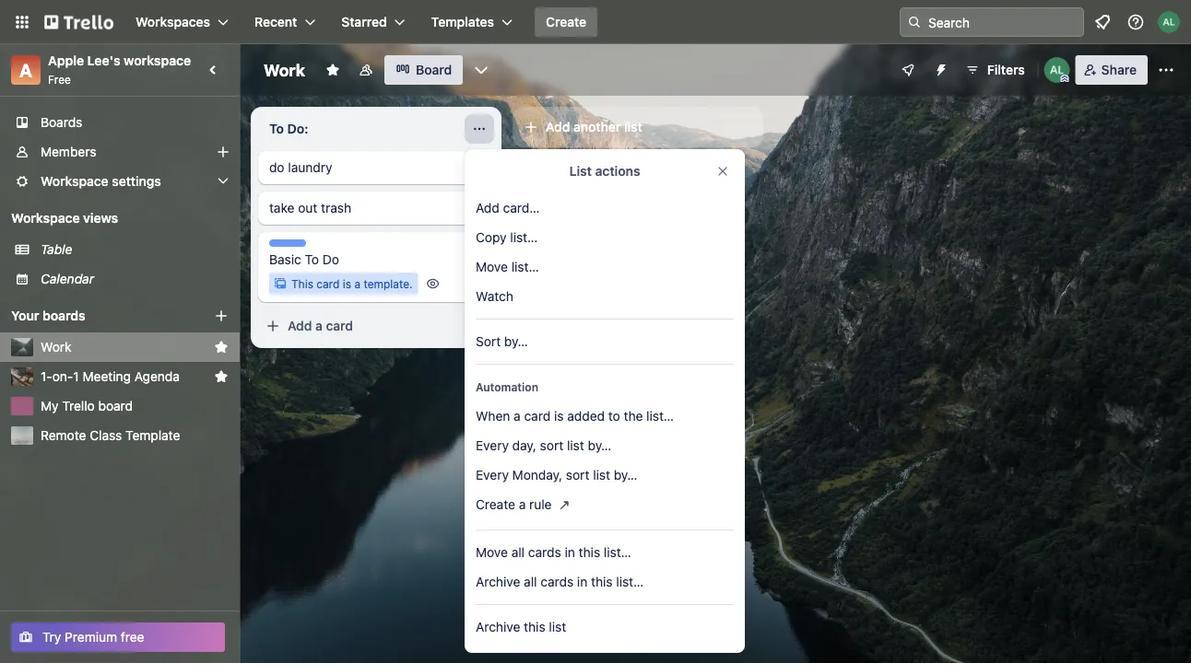 Task type: vqa. For each thing, say whether or not it's contained in the screenshot.
Boards link
yes



Task type: locate. For each thing, give the bounding box(es) containing it.
a for create a rule
[[519, 497, 526, 513]]

every for every day, sort list by…
[[476, 438, 509, 454]]

0 horizontal spatial apple lee (applelee29) image
[[1044, 57, 1070, 83]]

0 vertical spatial move
[[476, 260, 508, 275]]

my trello board
[[41, 399, 133, 414]]

0 vertical spatial this
[[579, 545, 600, 561]]

0 vertical spatial every
[[476, 438, 509, 454]]

apple lee (applelee29) image
[[1158, 11, 1180, 33], [1044, 57, 1070, 83]]

0 vertical spatial in
[[565, 545, 575, 561]]

color: blue, title: none image
[[269, 240, 306, 247]]

sort
[[540, 438, 563, 454], [566, 468, 590, 483]]

add for add a card
[[288, 319, 312, 334]]

workspace inside dropdown button
[[41, 174, 108, 189]]

card up "every day, sort list by…"
[[524, 409, 551, 424]]

this up archive all cards in this list… link
[[579, 545, 600, 561]]

0 vertical spatial sort
[[540, 438, 563, 454]]

archive up archive this list
[[476, 575, 520, 590]]

automation
[[476, 381, 538, 394]]

your
[[11, 308, 39, 324]]

1 archive from the top
[[476, 575, 520, 590]]

2 vertical spatial by…
[[614, 468, 637, 483]]

1 vertical spatial card
[[326, 319, 353, 334]]

workspace views
[[11, 211, 118, 226]]

list inside add another list button
[[624, 119, 642, 135]]

add left another
[[546, 119, 570, 135]]

add card… link
[[465, 194, 745, 223]]

to do:
[[269, 121, 309, 136]]

in
[[565, 545, 575, 561], [577, 575, 588, 590]]

a down this card is a template.
[[315, 319, 323, 334]]

1 vertical spatial create
[[476, 497, 515, 513]]

card for add
[[326, 319, 353, 334]]

sort for day,
[[540, 438, 563, 454]]

work
[[264, 60, 305, 80], [41, 340, 71, 355]]

a right when
[[514, 409, 521, 424]]

by… down "every day, sort list by…" link at the bottom of the page
[[614, 468, 637, 483]]

Search field
[[922, 8, 1083, 36]]

to left do
[[305, 252, 319, 267]]

card inside button
[[326, 319, 353, 334]]

do laundry
[[269, 160, 332, 175]]

move down copy
[[476, 260, 508, 275]]

card down do
[[316, 278, 340, 290]]

0 horizontal spatial is
[[343, 278, 351, 290]]

calendar link
[[41, 270, 229, 289]]

2 horizontal spatial add
[[546, 119, 570, 135]]

calendar
[[41, 272, 94, 287]]

move down create a rule
[[476, 545, 508, 561]]

this down move all cards in this list… link
[[591, 575, 613, 590]]

card
[[316, 278, 340, 290], [326, 319, 353, 334], [524, 409, 551, 424]]

sort down "every day, sort list by…" link at the bottom of the page
[[566, 468, 590, 483]]

0 vertical spatial add
[[546, 119, 570, 135]]

take
[[269, 201, 295, 216]]

by… inside every monday, sort list by… link
[[614, 468, 637, 483]]

archive down archive all cards in this list…
[[476, 620, 520, 635]]

card down this card is a template.
[[326, 319, 353, 334]]

add card…
[[476, 201, 540, 216]]

add up copy
[[476, 201, 499, 216]]

add down 'this'
[[288, 319, 312, 334]]

2 vertical spatial card
[[524, 409, 551, 424]]

0 vertical spatial create
[[546, 14, 587, 30]]

list down "every day, sort list by…" link at the bottom of the page
[[593, 468, 610, 483]]

by… right sort
[[504, 334, 528, 349]]

2 horizontal spatial by…
[[614, 468, 637, 483]]

your boards
[[11, 308, 85, 324]]

this
[[291, 278, 313, 290]]

0 horizontal spatial work
[[41, 340, 71, 355]]

free
[[121, 630, 144, 645]]

1-on-1 meeting agenda button
[[41, 368, 207, 386]]

2 move from the top
[[476, 545, 508, 561]]

add for add card…
[[476, 201, 499, 216]]

1 vertical spatial workspace
[[11, 211, 80, 226]]

2 vertical spatial this
[[524, 620, 545, 635]]

0 horizontal spatial sort
[[540, 438, 563, 454]]

2 starred icon image from the top
[[214, 370, 229, 384]]

2 every from the top
[[476, 468, 509, 483]]

1
[[73, 369, 79, 384]]

watch link
[[465, 282, 745, 312]]

0 vertical spatial all
[[511, 545, 525, 561]]

templates button
[[420, 7, 524, 37]]

cards down move all cards in this list…
[[541, 575, 574, 590]]

cards up archive all cards in this list…
[[528, 545, 561, 561]]

this down archive all cards in this list…
[[524, 620, 545, 635]]

1 every from the top
[[476, 438, 509, 454]]

0 horizontal spatial by…
[[504, 334, 528, 349]]

is down basic to do link
[[343, 278, 351, 290]]

work up on-
[[41, 340, 71, 355]]

0 horizontal spatial to
[[269, 121, 284, 136]]

1 vertical spatial archive
[[476, 620, 520, 635]]

0 vertical spatial work
[[264, 60, 305, 80]]

rule
[[529, 497, 552, 513]]

1 vertical spatial by…
[[588, 438, 611, 454]]

list
[[569, 164, 592, 179]]

0 horizontal spatial add
[[288, 319, 312, 334]]

by…
[[504, 334, 528, 349], [588, 438, 611, 454], [614, 468, 637, 483]]

1 horizontal spatial is
[[554, 409, 564, 424]]

do laundry link
[[269, 159, 483, 177]]

1 horizontal spatial work
[[264, 60, 305, 80]]

by… inside "every day, sort list by…" link
[[588, 438, 611, 454]]

1 horizontal spatial create
[[546, 14, 587, 30]]

is
[[343, 278, 351, 290], [554, 409, 564, 424]]

a inside button
[[315, 319, 323, 334]]

2 archive from the top
[[476, 620, 520, 635]]

members
[[41, 144, 96, 159]]

by… down when a card is added to the list… link
[[588, 438, 611, 454]]

apple lee (applelee29) image right filters
[[1044, 57, 1070, 83]]

0 vertical spatial to
[[269, 121, 284, 136]]

1 vertical spatial sort
[[566, 468, 590, 483]]

workspace up table
[[11, 211, 80, 226]]

1 vertical spatial cards
[[541, 575, 574, 590]]

0 vertical spatial cards
[[528, 545, 561, 561]]

search image
[[907, 15, 922, 30]]

starred icon image
[[214, 340, 229, 355], [214, 370, 229, 384]]

table
[[41, 242, 72, 257]]

archive all cards in this list…
[[476, 575, 644, 590]]

1 vertical spatial add
[[476, 201, 499, 216]]

apple
[[48, 53, 84, 68]]

1 horizontal spatial sort
[[566, 468, 590, 483]]

to
[[608, 409, 620, 424]]

workspace settings
[[41, 174, 161, 189]]

0 vertical spatial apple lee (applelee29) image
[[1158, 11, 1180, 33]]

every up create a rule
[[476, 468, 509, 483]]

in down move all cards in this list… link
[[577, 575, 588, 590]]

1 vertical spatial move
[[476, 545, 508, 561]]

create
[[546, 14, 587, 30], [476, 497, 515, 513]]

workspace
[[41, 174, 108, 189], [11, 211, 80, 226]]

create button
[[535, 7, 598, 37]]

list right another
[[624, 119, 642, 135]]

remote
[[41, 428, 86, 443]]

every day, sort list by… link
[[465, 431, 745, 461]]

1 vertical spatial this
[[591, 575, 613, 590]]

add another list
[[546, 119, 642, 135]]

in up archive all cards in this list…
[[565, 545, 575, 561]]

every monday, sort list by… link
[[465, 461, 745, 490]]

sort
[[476, 334, 501, 349]]

starred icon image for 1-on-1 meeting agenda
[[214, 370, 229, 384]]

on-
[[52, 369, 73, 384]]

1 horizontal spatial by…
[[588, 438, 611, 454]]

2 vertical spatial add
[[288, 319, 312, 334]]

work inside button
[[41, 340, 71, 355]]

back to home image
[[44, 7, 113, 37]]

list down archive all cards in this list…
[[549, 620, 566, 635]]

1 vertical spatial to
[[305, 252, 319, 267]]

starred icon image for work
[[214, 340, 229, 355]]

archive
[[476, 575, 520, 590], [476, 620, 520, 635]]

1 vertical spatial every
[[476, 468, 509, 483]]

cards
[[528, 545, 561, 561], [541, 575, 574, 590]]

sort by… link
[[465, 327, 745, 357]]

1 move from the top
[[476, 260, 508, 275]]

0 horizontal spatial create
[[476, 497, 515, 513]]

primary element
[[0, 0, 1191, 44]]

in for archive all cards in this list…
[[577, 575, 588, 590]]

list… down copy list…
[[511, 260, 539, 275]]

archive this list
[[476, 620, 566, 635]]

add another list button
[[513, 107, 763, 148]]

0 horizontal spatial in
[[565, 545, 575, 561]]

every down when
[[476, 438, 509, 454]]

a left rule
[[519, 497, 526, 513]]

1 horizontal spatial add
[[476, 201, 499, 216]]

do
[[323, 252, 339, 267]]

1 starred icon image from the top
[[214, 340, 229, 355]]

sort for monday,
[[566, 468, 590, 483]]

watch
[[476, 289, 513, 304]]

all down create a rule
[[511, 545, 525, 561]]

list
[[624, 119, 642, 135], [567, 438, 584, 454], [593, 468, 610, 483], [549, 620, 566, 635]]

a
[[19, 59, 32, 81]]

apple lee (applelee29) image right "open information menu" image
[[1158, 11, 1180, 33]]

star or unstar board image
[[325, 63, 340, 77]]

0 vertical spatial workspace
[[41, 174, 108, 189]]

the
[[624, 409, 643, 424]]

agenda
[[134, 369, 180, 384]]

sort right day,
[[540, 438, 563, 454]]

list down when a card is added to the list…
[[567, 438, 584, 454]]

move for move list…
[[476, 260, 508, 275]]

add
[[546, 119, 570, 135], [476, 201, 499, 216], [288, 319, 312, 334]]

1 horizontal spatial in
[[577, 575, 588, 590]]

work down recent popup button at the top left
[[264, 60, 305, 80]]

all down move all cards in this list…
[[524, 575, 537, 590]]

1 vertical spatial starred icon image
[[214, 370, 229, 384]]

filters
[[987, 62, 1025, 77]]

all
[[511, 545, 525, 561], [524, 575, 537, 590]]

0 vertical spatial starred icon image
[[214, 340, 229, 355]]

1 vertical spatial work
[[41, 340, 71, 355]]

0 vertical spatial by…
[[504, 334, 528, 349]]

this
[[579, 545, 600, 561], [591, 575, 613, 590], [524, 620, 545, 635]]

a
[[354, 278, 360, 290], [315, 319, 323, 334], [514, 409, 521, 424], [519, 497, 526, 513]]

open information menu image
[[1127, 13, 1145, 31]]

workspace for workspace views
[[11, 211, 80, 226]]

work button
[[41, 338, 207, 357]]

actions
[[595, 164, 640, 179]]

1 vertical spatial in
[[577, 575, 588, 590]]

1-
[[41, 369, 52, 384]]

a down basic to do link
[[354, 278, 360, 290]]

list… up archive all cards in this list… link
[[604, 545, 631, 561]]

0 vertical spatial archive
[[476, 575, 520, 590]]

0 vertical spatial is
[[343, 278, 351, 290]]

to left do:
[[269, 121, 284, 136]]

1 vertical spatial all
[[524, 575, 537, 590]]

list…
[[510, 230, 538, 245], [511, 260, 539, 275], [646, 409, 674, 424], [604, 545, 631, 561], [616, 575, 644, 590]]

move all cards in this list… link
[[465, 538, 745, 568]]

workspace down members
[[41, 174, 108, 189]]

create inside button
[[546, 14, 587, 30]]

is left added
[[554, 409, 564, 424]]

all for move
[[511, 545, 525, 561]]



Task type: describe. For each thing, give the bounding box(es) containing it.
workspace
[[124, 53, 191, 68]]

share button
[[1076, 55, 1148, 85]]

archive for archive this list
[[476, 620, 520, 635]]

trello
[[62, 399, 95, 414]]

Board name text field
[[254, 55, 314, 85]]

this card is a template.
[[291, 278, 413, 290]]

create from template… image
[[472, 319, 487, 334]]

list actions
[[569, 164, 640, 179]]

do:
[[287, 121, 309, 136]]

a for add a card
[[315, 319, 323, 334]]

day,
[[512, 438, 536, 454]]

every day, sort list by…
[[476, 438, 611, 454]]

To Do: text field
[[258, 114, 461, 144]]

do
[[269, 160, 284, 175]]

add board image
[[214, 309, 229, 324]]

move list… link
[[465, 253, 745, 282]]

1-on-1 meeting agenda
[[41, 369, 180, 384]]

add a card button
[[258, 312, 465, 341]]

basic to do link
[[269, 251, 483, 269]]

to inside text box
[[269, 121, 284, 136]]

take out trash link
[[269, 199, 483, 218]]

recent
[[254, 14, 297, 30]]

remote class template
[[41, 428, 180, 443]]

by… for monday,
[[614, 468, 637, 483]]

filters button
[[960, 55, 1030, 85]]

every monday, sort list by…
[[476, 468, 637, 483]]

move all cards in this list…
[[476, 545, 631, 561]]

another
[[574, 119, 621, 135]]

share
[[1101, 62, 1137, 77]]

free
[[48, 73, 71, 86]]

archive for archive all cards in this list…
[[476, 575, 520, 590]]

power ups image
[[901, 63, 915, 77]]

recent button
[[243, 7, 327, 37]]

a for when a card is added to the list…
[[514, 409, 521, 424]]

1 vertical spatial is
[[554, 409, 564, 424]]

all for archive
[[524, 575, 537, 590]]

board
[[416, 62, 452, 77]]

my trello board link
[[41, 397, 229, 416]]

out
[[298, 201, 317, 216]]

1 horizontal spatial apple lee (applelee29) image
[[1158, 11, 1180, 33]]

templates
[[431, 14, 494, 30]]

move for move all cards in this list…
[[476, 545, 508, 561]]

template
[[125, 428, 180, 443]]

work inside board name text box
[[264, 60, 305, 80]]

monday,
[[512, 468, 562, 483]]

list inside every monday, sort list by… link
[[593, 468, 610, 483]]

list… right the at the right of the page
[[646, 409, 674, 424]]

by… inside sort by… "link"
[[504, 334, 528, 349]]

workspace navigation collapse icon image
[[201, 57, 227, 83]]

when
[[476, 409, 510, 424]]

list inside archive this list link
[[549, 620, 566, 635]]

boards link
[[0, 108, 240, 137]]

basic to do
[[269, 252, 339, 267]]

every for every monday, sort list by…
[[476, 468, 509, 483]]

premium
[[65, 630, 117, 645]]

board
[[98, 399, 133, 414]]

when a card is added to the list… link
[[465, 402, 745, 431]]

workspaces button
[[124, 7, 240, 37]]

copy list…
[[476, 230, 538, 245]]

archive this list link
[[465, 613, 745, 643]]

create for create
[[546, 14, 587, 30]]

laundry
[[288, 160, 332, 175]]

meeting
[[83, 369, 131, 384]]

members link
[[0, 137, 240, 167]]

try premium free
[[42, 630, 144, 645]]

create for create a rule
[[476, 497, 515, 513]]

boards
[[42, 308, 85, 324]]

0 notifications image
[[1092, 11, 1114, 33]]

customize views image
[[472, 61, 491, 79]]

workspace for workspace settings
[[41, 174, 108, 189]]

apple lee's workspace free
[[48, 53, 191, 86]]

create a rule
[[476, 497, 552, 513]]

list… down move all cards in this list… link
[[616, 575, 644, 590]]

add for add another list
[[546, 119, 570, 135]]

create a rule link
[[465, 490, 745, 523]]

starred button
[[330, 7, 416, 37]]

by… for day,
[[588, 438, 611, 454]]

board link
[[384, 55, 463, 85]]

class
[[90, 428, 122, 443]]

automation image
[[926, 55, 952, 81]]

1 horizontal spatial to
[[305, 252, 319, 267]]

list… down card…
[[510, 230, 538, 245]]

card for when
[[524, 409, 551, 424]]

try premium free button
[[11, 623, 225, 653]]

apple lee's workspace link
[[48, 53, 191, 68]]

show menu image
[[1157, 61, 1175, 79]]

template.
[[364, 278, 413, 290]]

lee's
[[87, 53, 120, 68]]

when a card is added to the list…
[[476, 409, 674, 424]]

workspace settings button
[[0, 167, 240, 196]]

my
[[41, 399, 59, 414]]

this for move all cards in this list…
[[579, 545, 600, 561]]

this member is an admin of this board. image
[[1061, 75, 1069, 83]]

try
[[42, 630, 61, 645]]

add a card
[[288, 319, 353, 334]]

workspace visible image
[[359, 63, 373, 77]]

boards
[[41, 115, 82, 130]]

sort by…
[[476, 334, 528, 349]]

your boards with 4 items element
[[11, 305, 186, 327]]

this for archive all cards in this list…
[[591, 575, 613, 590]]

workspaces
[[136, 14, 210, 30]]

cards for move
[[528, 545, 561, 561]]

views
[[83, 211, 118, 226]]

copy
[[476, 230, 507, 245]]

cards for archive
[[541, 575, 574, 590]]

settings
[[112, 174, 161, 189]]

remote class template link
[[41, 427, 229, 445]]

archive all cards in this list… link
[[465, 568, 745, 597]]

move list…
[[476, 260, 539, 275]]

a link
[[11, 55, 41, 85]]

in for move all cards in this list…
[[565, 545, 575, 561]]

0 vertical spatial card
[[316, 278, 340, 290]]

1 vertical spatial apple lee (applelee29) image
[[1044, 57, 1070, 83]]

list inside "every day, sort list by…" link
[[567, 438, 584, 454]]

starred
[[341, 14, 387, 30]]



